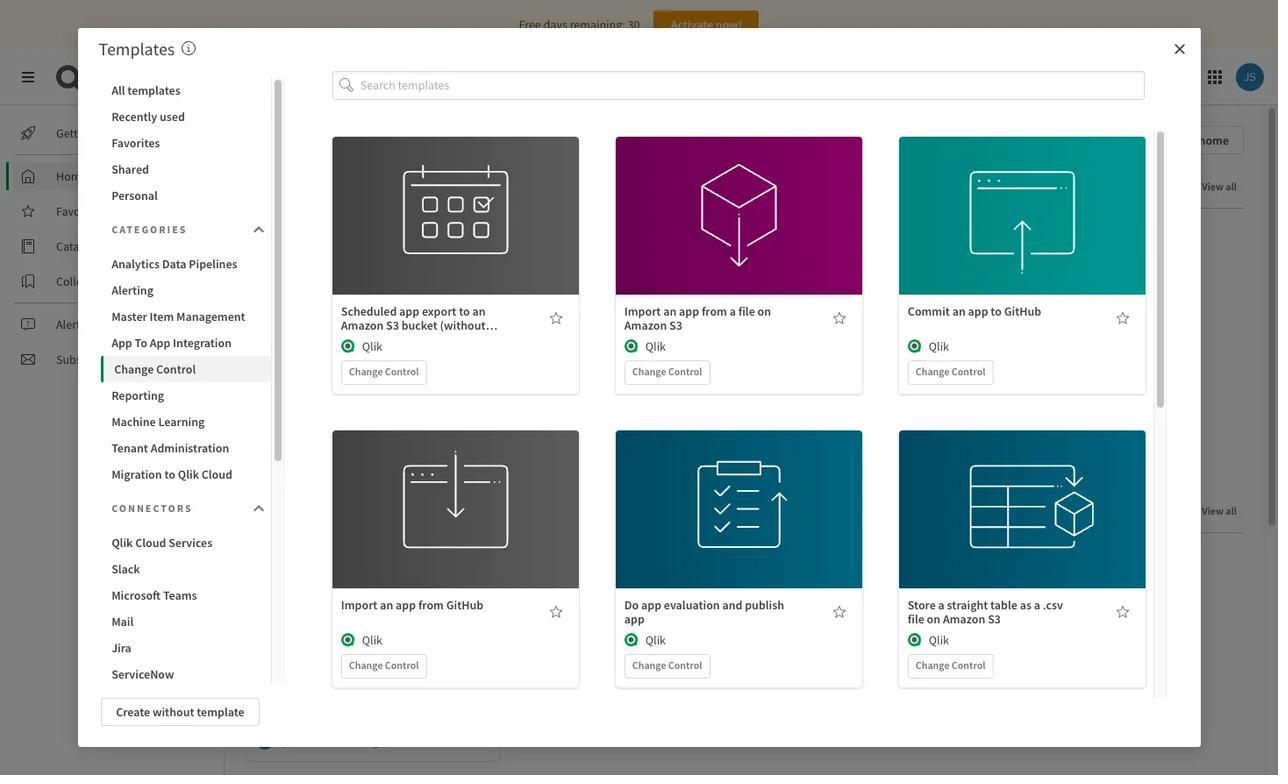 Task type: vqa. For each thing, say whether or not it's contained in the screenshot.
The (Gmt related to (GMT -08:00) Pacific/Pitcairn
no



Task type: locate. For each thing, give the bounding box(es) containing it.
0 vertical spatial ago
[[367, 411, 383, 424]]

1 vertical spatial first
[[257, 717, 281, 733]]

use template button
[[401, 182, 511, 210], [685, 182, 794, 210], [968, 182, 1078, 210], [401, 476, 511, 504], [685, 476, 794, 504], [968, 476, 1078, 504]]

cloud inside migration to qlik cloud button
[[202, 467, 233, 483]]

jacob simon image
[[257, 410, 273, 426], [257, 735, 273, 751]]

1 vertical spatial jacob simon element
[[257, 735, 273, 751]]

0 horizontal spatial favorites
[[56, 204, 103, 219]]

to down tenant administration
[[165, 467, 176, 483]]

0 vertical spatial all
[[1227, 180, 1238, 193]]

qlik down import an app from github
[[362, 633, 383, 648]]

1 vertical spatial minutes
[[329, 736, 365, 749]]

subscriptions
[[56, 352, 127, 368]]

0 horizontal spatial used
[[160, 109, 185, 125]]

2 updated from the top
[[277, 736, 315, 749]]

to right commit
[[991, 303, 1002, 319]]

add to favorites image
[[1116, 311, 1130, 325], [549, 605, 563, 619], [1116, 605, 1130, 619]]

explore
[[362, 176, 419, 198]]

add to favorites image for scheduled app export to an amazon s3 bucket (without data)
[[549, 311, 563, 325]]

details for import an app from github
[[438, 521, 474, 537]]

details button for scheduled app export to an amazon s3 bucket (without data)
[[401, 221, 511, 249]]

analytics services element
[[173, 66, 304, 88]]

0 horizontal spatial import
[[341, 597, 378, 613]]

10 for jacob simon icon associated with second jacob simon element from the bottom
[[317, 411, 327, 424]]

template for commit an app to github
[[1010, 188, 1058, 204]]

0 vertical spatial analytics
[[173, 66, 239, 88]]

slack
[[112, 562, 140, 578]]

0 vertical spatial recently used
[[112, 109, 185, 125]]

1 vertical spatial all
[[1227, 505, 1238, 518]]

home main content
[[218, 105, 1279, 776]]

to inside button
[[165, 467, 176, 483]]

1 horizontal spatial github
[[1005, 303, 1042, 319]]

and
[[723, 597, 743, 613]]

analytics services
[[173, 66, 304, 88]]

from for a
[[702, 303, 728, 319]]

qlik down 'import an app from a file on amazon s3'
[[646, 338, 666, 354]]

analytics
[[173, 66, 239, 88], [270, 176, 339, 198], [112, 256, 160, 272]]

details button for do app evaluation and publish app
[[685, 515, 794, 543]]

updated for second jacob simon element from the bottom
[[277, 411, 315, 424]]

app right to
[[150, 335, 171, 351]]

control for store a straight table as a .csv file on amazon s3
[[952, 659, 986, 672]]

collections
[[56, 274, 113, 290]]

qlik image for store a straight table as a .csv file on amazon s3
[[908, 633, 922, 647]]

to left explore
[[343, 176, 358, 198]]

1 updated from the top
[[277, 411, 315, 424]]

recently used right move collection icon
[[270, 500, 375, 522]]

1 app from the left
[[112, 335, 132, 351]]

control for do app evaluation and publish app
[[669, 659, 703, 672]]

ago for jacob simon icon associated with second jacob simon element from the bottom
[[367, 411, 383, 424]]

1 vertical spatial 10
[[317, 736, 327, 749]]

control down 'import an app from a file on amazon s3'
[[669, 365, 703, 378]]

0 horizontal spatial cloud
[[135, 535, 166, 551]]

microsoft
[[112, 588, 161, 604]]

mail button
[[101, 609, 272, 636]]

details button for store a straight table as a .csv file on amazon s3
[[968, 515, 1078, 543]]

analytics to explore link
[[270, 176, 426, 198]]

change control
[[114, 362, 196, 377], [349, 365, 419, 378], [633, 365, 703, 378], [916, 365, 986, 378], [349, 659, 419, 672], [633, 659, 703, 672], [916, 659, 986, 672]]

change control down data)
[[349, 365, 419, 378]]

jira button
[[101, 636, 272, 662]]

microsoft teams button
[[101, 583, 272, 609]]

0 horizontal spatial a
[[730, 303, 736, 319]]

templates are pre-built automations that help you automate common business workflows. get started by selecting one of the pre-built templates or choose the blank canvas to build an automation from scratch. tooltip
[[182, 38, 196, 60]]

1 horizontal spatial on
[[927, 611, 941, 627]]

control down app to app integration in the top of the page
[[156, 362, 196, 377]]

qlik image down import an app from github
[[341, 633, 355, 647]]

.csv
[[1043, 597, 1064, 613]]

add to favorites image for import an app from github
[[549, 605, 563, 619]]

cloud
[[202, 467, 233, 483], [135, 535, 166, 551]]

2 10 from the top
[[317, 736, 327, 749]]

view
[[1203, 180, 1224, 193], [1203, 505, 1224, 518]]

tenant
[[112, 441, 148, 456]]

1 vertical spatial home
[[56, 169, 87, 184]]

1 horizontal spatial a
[[939, 597, 945, 613]]

machine learning button
[[101, 409, 272, 435]]

personal element
[[359, 367, 387, 395]]

1 vertical spatial github
[[447, 597, 484, 613]]

0 vertical spatial first app
[[257, 392, 303, 408]]

qlik for store a straight table as a .csv file on amazon s3
[[929, 633, 950, 648]]

0 vertical spatial used
[[160, 109, 185, 125]]

0 vertical spatial minutes
[[329, 411, 365, 424]]

qlik image down the scheduled
[[341, 339, 355, 353]]

free
[[519, 17, 541, 32]]

app left to
[[112, 335, 132, 351]]

ago for jacob simon icon related to 1st jacob simon element from the bottom of the home main content
[[367, 736, 383, 749]]

use template button for store a straight table as a .csv file on amazon s3
[[968, 476, 1078, 504]]

details for do app evaluation and publish app
[[721, 521, 757, 537]]

1 view all link from the top
[[1203, 175, 1245, 197]]

change down qlik image
[[633, 659, 667, 672]]

change control button
[[101, 356, 272, 383]]

servicenow
[[112, 667, 174, 683]]

2 jacob simon image from the top
[[257, 735, 273, 751]]

change
[[114, 362, 154, 377], [349, 365, 383, 378], [633, 365, 667, 378], [916, 365, 950, 378], [349, 659, 383, 672], [633, 659, 667, 672], [916, 659, 950, 672]]

qlik image for import an app from a file on amazon s3
[[625, 339, 639, 353]]

view all link
[[1203, 175, 1245, 197], [1203, 499, 1245, 521]]

favorites inside favorites button
[[112, 135, 160, 151]]

use template for store a straight table as a .csv file on amazon s3
[[988, 482, 1058, 498]]

favorites inside favorites link
[[56, 204, 103, 219]]

categories button
[[101, 212, 272, 248]]

qlik for import an app from github
[[362, 633, 383, 648]]

recently right move collection icon
[[270, 500, 336, 522]]

store
[[908, 597, 936, 613]]

to right "export"
[[459, 303, 470, 319]]

0 vertical spatial view all
[[1203, 180, 1238, 193]]

2 view from the top
[[1203, 505, 1224, 518]]

1 vertical spatial cloud
[[135, 535, 166, 551]]

1 horizontal spatial from
[[702, 303, 728, 319]]

Search text field
[[610, 63, 889, 92]]

cloud down administration
[[202, 467, 233, 483]]

1 vertical spatial analytics
[[270, 176, 339, 198]]

2 horizontal spatial analytics
[[270, 176, 339, 198]]

a
[[730, 303, 736, 319], [939, 597, 945, 613], [1035, 597, 1041, 613]]

details for import an app from a file on amazon s3
[[721, 227, 757, 243]]

move collection image
[[246, 502, 263, 519]]

home down analytics services
[[246, 126, 300, 154]]

import for import an app from github
[[341, 597, 378, 613]]

ask insight advisor
[[929, 69, 1029, 85]]

0 vertical spatial import
[[625, 303, 661, 319]]

change down data)
[[349, 365, 383, 378]]

analytics data pipelines
[[112, 256, 237, 272]]

2 horizontal spatial s3
[[989, 611, 1002, 627]]

recently used down the all templates
[[112, 109, 185, 125]]

amazon
[[341, 317, 384, 333], [625, 317, 667, 333], [944, 611, 986, 627]]

analytics for analytics services
[[173, 66, 239, 88]]

shared
[[112, 162, 149, 177]]

1 updated 10 minutes ago from the top
[[277, 411, 383, 424]]

view all
[[1203, 180, 1238, 193], [1203, 505, 1238, 518]]

app to app integration button
[[101, 330, 272, 356]]

change down import an app from github
[[349, 659, 383, 672]]

2 vertical spatial analytics
[[112, 256, 160, 272]]

1 vertical spatial jacob simon image
[[257, 735, 273, 751]]

1 vertical spatial recently used
[[270, 500, 375, 522]]

close sidebar menu image
[[21, 70, 35, 84]]

template for do app evaluation and publish app
[[726, 482, 774, 498]]

0 vertical spatial file
[[739, 303, 756, 319]]

qlik right qlik image
[[646, 633, 666, 648]]

analytics to explore
[[270, 176, 419, 198]]

0 vertical spatial jacob simon image
[[257, 410, 273, 426]]

2 horizontal spatial a
[[1035, 597, 1041, 613]]

1 horizontal spatial file
[[908, 611, 925, 627]]

file inside store a straight table as a .csv file on amazon s3
[[908, 611, 925, 627]]

change control down straight
[[916, 659, 986, 672]]

control for import an app from a file on amazon s3
[[669, 365, 703, 378]]

1 vertical spatial updated 10 minutes ago
[[277, 736, 383, 749]]

qlik for do app evaluation and publish app
[[646, 633, 666, 648]]

an for commit an app to github
[[953, 303, 966, 319]]

change control down commit
[[916, 365, 986, 378]]

file inside 'import an app from a file on amazon s3'
[[739, 303, 756, 319]]

2 minutes from the top
[[329, 736, 365, 749]]

change down 'import an app from a file on amazon s3'
[[633, 365, 667, 378]]

analytics down the templates are pre-built automations that help you automate common business workflows. get started by selecting one of the pre-built templates or choose the blank canvas to build an automation from scratch. tooltip
[[173, 66, 239, 88]]

master item management
[[112, 309, 245, 325]]

0 horizontal spatial recently used
[[112, 109, 185, 125]]

use template
[[421, 188, 491, 204], [705, 188, 774, 204], [988, 188, 1058, 204], [421, 482, 491, 498], [705, 482, 774, 498], [988, 482, 1058, 498]]

as
[[1021, 597, 1032, 613]]

from inside 'import an app from a file on amazon s3'
[[702, 303, 728, 319]]

minutes for jacob simon icon associated with second jacob simon element from the bottom
[[329, 411, 365, 424]]

1 vertical spatial from
[[419, 597, 444, 613]]

control down do app evaluation and publish app
[[669, 659, 703, 672]]

s3
[[386, 317, 399, 333], [670, 317, 683, 333], [989, 611, 1002, 627]]

recently used
[[112, 109, 185, 125], [270, 500, 375, 522]]

favorites up catalog
[[56, 204, 103, 219]]

analytics for analytics to explore
[[270, 176, 339, 198]]

2 first from the top
[[257, 717, 281, 733]]

1 horizontal spatial home
[[246, 126, 300, 154]]

2 app from the left
[[150, 335, 171, 351]]

templates
[[128, 83, 181, 98]]

details
[[438, 227, 474, 243], [721, 227, 757, 243], [1005, 227, 1041, 243], [438, 521, 474, 537], [721, 521, 757, 537], [1005, 521, 1041, 537]]

1 first app from the top
[[257, 392, 303, 408]]

0 horizontal spatial recently
[[112, 109, 157, 125]]

1 vertical spatial on
[[927, 611, 941, 627]]

change for store a straight table as a .csv file on amazon s3
[[916, 659, 950, 672]]

reporting button
[[101, 383, 272, 409]]

change control for do app evaluation and publish app
[[633, 659, 703, 672]]

updated 10 minutes ago for second jacob simon element from the bottom
[[277, 411, 383, 424]]

0 vertical spatial first
[[257, 392, 281, 408]]

use template for scheduled app export to an amazon s3 bucket (without data)
[[421, 188, 491, 204]]

cloud down connectors
[[135, 535, 166, 551]]

create
[[116, 705, 150, 721]]

an inside 'import an app from a file on amazon s3'
[[664, 303, 677, 319]]

home inside home main content
[[246, 126, 300, 154]]

add to favorites image for commit an app to github
[[1116, 311, 1130, 325]]

master
[[112, 309, 147, 325]]

to
[[343, 176, 358, 198], [459, 303, 470, 319], [991, 303, 1002, 319], [165, 467, 176, 483]]

use for do app evaluation and publish app
[[705, 482, 724, 498]]

0 vertical spatial updated 10 minutes ago
[[277, 411, 383, 424]]

home down getting
[[56, 169, 87, 184]]

control inside button
[[156, 362, 196, 377]]

1 vertical spatial favorites
[[56, 204, 103, 219]]

1 vertical spatial view
[[1203, 505, 1224, 518]]

control down scheduled app export to an amazon s3 bucket (without data)
[[385, 365, 419, 378]]

change control down to
[[114, 362, 196, 377]]

control down import an app from github
[[385, 659, 419, 672]]

first for 1st jacob simon element from the bottom of the home main content
[[257, 717, 281, 733]]

1 first from the top
[[257, 392, 281, 408]]

use template for import an app from github
[[421, 482, 491, 498]]

analytics left explore
[[270, 176, 339, 198]]

1 vertical spatial view all
[[1203, 505, 1238, 518]]

use template for do app evaluation and publish app
[[705, 482, 774, 498]]

use template button for scheduled app export to an amazon s3 bucket (without data)
[[401, 182, 511, 210]]

0 horizontal spatial services
[[169, 535, 213, 551]]

1 horizontal spatial cloud
[[202, 467, 233, 483]]

1 view all from the top
[[1203, 180, 1238, 193]]

qlik up personal element
[[362, 338, 383, 354]]

change for import an app from a file on amazon s3
[[633, 365, 667, 378]]

1 horizontal spatial import
[[625, 303, 661, 319]]

to
[[135, 335, 147, 351]]

1 vertical spatial used
[[339, 500, 375, 522]]

analytics inside button
[[112, 256, 160, 272]]

1 vertical spatial file
[[908, 611, 925, 627]]

2 horizontal spatial amazon
[[944, 611, 986, 627]]

alerting
[[112, 283, 154, 298]]

qlik image down store
[[908, 633, 922, 647]]

2 ago from the top
[[367, 736, 383, 749]]

change for scheduled app export to an amazon s3 bucket (without data)
[[349, 365, 383, 378]]

updated for 1st jacob simon element from the bottom of the home main content
[[277, 736, 315, 749]]

0 horizontal spatial home
[[56, 169, 87, 184]]

1 view from the top
[[1203, 180, 1224, 193]]

0 horizontal spatial from
[[419, 597, 444, 613]]

qlik down store
[[929, 633, 950, 648]]

0 vertical spatial on
[[758, 303, 772, 319]]

learning
[[158, 414, 205, 430]]

0 vertical spatial recently
[[112, 109, 157, 125]]

0 vertical spatial github
[[1005, 303, 1042, 319]]

create without template button
[[101, 699, 260, 727]]

1 horizontal spatial s3
[[670, 317, 683, 333]]

0 vertical spatial services
[[243, 66, 304, 88]]

1 vertical spatial services
[[169, 535, 213, 551]]

change down store
[[916, 659, 950, 672]]

qlik image
[[341, 339, 355, 353], [625, 339, 639, 353], [908, 339, 922, 353], [341, 633, 355, 647], [908, 633, 922, 647]]

1 horizontal spatial amazon
[[625, 317, 667, 333]]

started
[[96, 126, 132, 141]]

1 vertical spatial recently
[[270, 500, 336, 522]]

(without
[[440, 317, 486, 333]]

0 vertical spatial cloud
[[202, 467, 233, 483]]

1 jacob simon image from the top
[[257, 410, 273, 426]]

0 horizontal spatial amazon
[[341, 317, 384, 333]]

on
[[758, 303, 772, 319], [927, 611, 941, 627]]

import an app from github
[[341, 597, 484, 613]]

1 horizontal spatial recently
[[270, 500, 336, 522]]

1 vertical spatial view all link
[[1203, 499, 1245, 521]]

recently
[[112, 109, 157, 125], [270, 500, 336, 522]]

qlik image for scheduled app export to an amazon s3 bucket (without data)
[[341, 339, 355, 353]]

an
[[473, 303, 486, 319], [664, 303, 677, 319], [953, 303, 966, 319], [380, 597, 394, 613]]

0 vertical spatial jacob simon element
[[257, 410, 273, 426]]

2 updated 10 minutes ago from the top
[[277, 736, 383, 749]]

0 horizontal spatial file
[[739, 303, 756, 319]]

template for import an app from github
[[443, 482, 491, 498]]

all
[[112, 83, 125, 98]]

services inside button
[[169, 535, 213, 551]]

customize
[[1116, 133, 1170, 148]]

1 horizontal spatial recently used
[[270, 500, 375, 522]]

to inside home main content
[[343, 176, 358, 198]]

1 vertical spatial updated
[[277, 736, 315, 749]]

add to favorites image
[[549, 311, 563, 325], [833, 311, 847, 325], [833, 605, 847, 619]]

0 vertical spatial from
[[702, 303, 728, 319]]

control down store a straight table as a .csv file on amazon s3 at the bottom
[[952, 659, 986, 672]]

qlik image down commit
[[908, 339, 922, 353]]

analytics inside home main content
[[270, 176, 339, 198]]

1 horizontal spatial used
[[339, 500, 375, 522]]

table
[[991, 597, 1018, 613]]

0 vertical spatial updated
[[277, 411, 315, 424]]

control down commit an app to github
[[952, 365, 986, 378]]

s3 inside 'import an app from a file on amazon s3'
[[670, 317, 683, 333]]

2 all from the top
[[1227, 505, 1238, 518]]

0 horizontal spatial s3
[[386, 317, 399, 333]]

jacob simon element
[[257, 410, 273, 426], [257, 735, 273, 751]]

0 horizontal spatial on
[[758, 303, 772, 319]]

favorites
[[112, 135, 160, 151], [56, 204, 103, 219]]

view all for first view all link
[[1203, 180, 1238, 193]]

analytics up alerting
[[112, 256, 160, 272]]

details for scheduled app export to an amazon s3 bucket (without data)
[[438, 227, 474, 243]]

s3 inside scheduled app export to an amazon s3 bucket (without data)
[[386, 317, 399, 333]]

github for import an app from github
[[447, 597, 484, 613]]

0 vertical spatial home
[[246, 126, 300, 154]]

qlik image down 'import an app from a file on amazon s3'
[[625, 339, 639, 353]]

getting
[[56, 126, 94, 141]]

recently up started at left
[[112, 109, 157, 125]]

1 vertical spatial import
[[341, 597, 378, 613]]

0 vertical spatial 10
[[317, 411, 327, 424]]

amazon inside store a straight table as a .csv file on amazon s3
[[944, 611, 986, 627]]

insight
[[950, 69, 987, 85]]

0 vertical spatial view all link
[[1203, 175, 1245, 197]]

ago
[[367, 411, 383, 424], [367, 736, 383, 749]]

2 first app from the top
[[257, 717, 303, 733]]

recently inside home main content
[[270, 500, 336, 522]]

advisor
[[989, 69, 1029, 85]]

template inside button
[[197, 705, 245, 721]]

do app evaluation and publish app
[[625, 597, 785, 627]]

change up reporting
[[114, 362, 154, 377]]

first app
[[257, 392, 303, 408], [257, 717, 303, 733]]

minutes
[[329, 411, 365, 424], [329, 736, 365, 749]]

change down commit
[[916, 365, 950, 378]]

1 horizontal spatial analytics
[[173, 66, 239, 88]]

close image
[[1173, 42, 1187, 56]]

file
[[739, 303, 756, 319], [908, 611, 925, 627]]

1 vertical spatial ago
[[367, 736, 383, 749]]

1 horizontal spatial app
[[150, 335, 171, 351]]

a inside 'import an app from a file on amazon s3'
[[730, 303, 736, 319]]

qlik image for import an app from github
[[341, 633, 355, 647]]

1 vertical spatial first app
[[257, 717, 303, 733]]

1 10 from the top
[[317, 411, 327, 424]]

0 horizontal spatial analytics
[[112, 256, 160, 272]]

1 ago from the top
[[367, 411, 383, 424]]

0 horizontal spatial github
[[447, 597, 484, 613]]

2 view all from the top
[[1203, 505, 1238, 518]]

qlik for scheduled app export to an amazon s3 bucket (without data)
[[362, 338, 383, 354]]

recently inside button
[[112, 109, 157, 125]]

details for store a straight table as a .csv file on amazon s3
[[1005, 521, 1041, 537]]

0 vertical spatial view
[[1203, 180, 1224, 193]]

import inside 'import an app from a file on amazon s3'
[[625, 303, 661, 319]]

activate now!
[[671, 17, 743, 32]]

favorites up shared
[[112, 135, 160, 151]]

change control down qlik image
[[633, 659, 703, 672]]

from
[[702, 303, 728, 319], [419, 597, 444, 613]]

import
[[625, 303, 661, 319], [341, 597, 378, 613]]

0 horizontal spatial app
[[112, 335, 132, 351]]

1 horizontal spatial favorites
[[112, 135, 160, 151]]

10 for jacob simon icon related to 1st jacob simon element from the bottom of the home main content
[[317, 736, 327, 749]]

change control down import an app from github
[[349, 659, 419, 672]]

0 vertical spatial favorites
[[112, 135, 160, 151]]

collections link
[[14, 268, 211, 296]]

1 minutes from the top
[[329, 411, 365, 424]]

change control down 'import an app from a file on amazon s3'
[[633, 365, 703, 378]]

machine
[[112, 414, 156, 430]]

use for store a straight table as a .csv file on amazon s3
[[988, 482, 1008, 498]]

details for commit an app to github
[[1005, 227, 1041, 243]]

1 all from the top
[[1227, 180, 1238, 193]]

qlik down commit
[[929, 338, 950, 354]]

servicenow button
[[101, 662, 272, 688]]

add to favorites image for import an app from a file on amazon s3
[[833, 311, 847, 325]]



Task type: describe. For each thing, give the bounding box(es) containing it.
categories
[[112, 223, 187, 236]]

slack button
[[101, 557, 272, 583]]

migration to qlik cloud
[[112, 467, 233, 483]]

all for first view all link
[[1227, 180, 1238, 193]]

used inside home main content
[[339, 500, 375, 522]]

control for scheduled app export to an amazon s3 bucket (without data)
[[385, 365, 419, 378]]

use for import an app from github
[[421, 482, 441, 498]]

use template button for commit an app to github
[[968, 182, 1078, 210]]

customize your home
[[1116, 133, 1230, 148]]

updated 10 minutes ago for 1st jacob simon element from the bottom of the home main content
[[277, 736, 383, 749]]

control for commit an app to github
[[952, 365, 986, 378]]

change inside button
[[114, 362, 154, 377]]

an for import an app from a file on amazon s3
[[664, 303, 677, 319]]

activate
[[671, 17, 714, 32]]

30
[[628, 17, 640, 32]]

catalog link
[[14, 233, 211, 261]]

qlik for commit an app to github
[[929, 338, 950, 354]]

on inside store a straight table as a .csv file on amazon s3
[[927, 611, 941, 627]]

days
[[544, 17, 568, 32]]

do
[[625, 597, 639, 613]]

change control for import an app from github
[[349, 659, 419, 672]]

import an app from a file on amazon s3
[[625, 303, 772, 333]]

connectors button
[[101, 492, 272, 527]]

use template button for do app evaluation and publish app
[[685, 476, 794, 504]]

import for import an app from a file on amazon s3
[[625, 303, 661, 319]]

use for commit an app to github
[[988, 188, 1008, 204]]

alerts link
[[14, 311, 211, 339]]

details button for import an app from github
[[401, 515, 511, 543]]

getting started
[[56, 126, 132, 141]]

all templates
[[112, 83, 181, 98]]

evaluation
[[664, 597, 720, 613]]

recently used button
[[101, 104, 272, 130]]

templates are pre-built automations that help you automate common business workflows. get started by selecting one of the pre-built templates or choose the blank canvas to build an automation from scratch. image
[[182, 41, 196, 55]]

alerts
[[56, 317, 86, 333]]

tenant administration
[[112, 441, 229, 456]]

github for commit an app to github
[[1005, 303, 1042, 319]]

qlik for import an app from a file on amazon s3
[[646, 338, 666, 354]]

free days remaining: 30
[[519, 17, 640, 32]]

change control for store a straight table as a .csv file on amazon s3
[[916, 659, 986, 672]]

export
[[422, 303, 457, 319]]

to inside scheduled app export to an amazon s3 bucket (without data)
[[459, 303, 470, 319]]

store a straight table as a .csv file on amazon s3
[[908, 597, 1064, 627]]

home
[[1200, 133, 1230, 148]]

reporting
[[112, 388, 164, 404]]

templates
[[99, 38, 175, 60]]

master item management button
[[101, 304, 272, 330]]

an for import an app from github
[[380, 597, 394, 613]]

2 view all link from the top
[[1203, 499, 1245, 521]]

publish
[[745, 597, 785, 613]]

migration
[[112, 467, 162, 483]]

create without template
[[116, 705, 245, 721]]

without
[[153, 705, 194, 721]]

change control for commit an app to github
[[916, 365, 986, 378]]

1 jacob simon element from the top
[[257, 410, 273, 426]]

Search templates text field
[[361, 71, 1145, 100]]

personal button
[[101, 183, 272, 209]]

management
[[176, 309, 245, 325]]

view all for 2nd view all link
[[1203, 505, 1238, 518]]

use template for commit an app to github
[[988, 188, 1058, 204]]

ask
[[929, 69, 948, 85]]

home link
[[14, 162, 211, 190]]

cloud inside qlik cloud services button
[[135, 535, 166, 551]]

first app for jacob simon icon associated with second jacob simon element from the bottom
[[257, 392, 303, 408]]

jacob simon image for second jacob simon element from the bottom
[[257, 410, 273, 426]]

bucket
[[402, 317, 438, 333]]

qlik cloud services
[[112, 535, 213, 551]]

activate now! link
[[654, 11, 760, 39]]

minutes for jacob simon icon related to 1st jacob simon element from the bottom of the home main content
[[329, 736, 365, 749]]

your
[[1173, 133, 1197, 148]]

personal
[[112, 188, 158, 204]]

s3 inside store a straight table as a .csv file on amazon s3
[[989, 611, 1002, 627]]

template for scheduled app export to an amazon s3 bucket (without data)
[[443, 188, 491, 204]]

scheduled app export to an amazon s3 bucket (without data)
[[341, 303, 486, 347]]

remaining:
[[570, 17, 626, 32]]

microsoft teams
[[112, 588, 197, 604]]

analytics for analytics data pipelines
[[112, 256, 160, 272]]

qlik down administration
[[178, 467, 199, 483]]

connectors
[[112, 502, 193, 515]]

template for store a straight table as a .csv file on amazon s3
[[1010, 482, 1058, 498]]

mail
[[112, 614, 134, 630]]

alerting button
[[101, 277, 272, 304]]

recently used inside home main content
[[270, 500, 375, 522]]

recently used link
[[270, 500, 382, 522]]

commit an app to github
[[908, 303, 1042, 319]]

tenant administration button
[[101, 435, 272, 462]]

all for 2nd view all link
[[1227, 505, 1238, 518]]

change for do app evaluation and publish app
[[633, 659, 667, 672]]

add to favorites image for do app evaluation and publish app
[[833, 605, 847, 619]]

on inside 'import an app from a file on amazon s3'
[[758, 303, 772, 319]]

details button for commit an app to github
[[968, 221, 1078, 249]]

customize your home button
[[1083, 126, 1245, 154]]

used inside button
[[160, 109, 185, 125]]

use for scheduled app export to an amazon s3 bucket (without data)
[[421, 188, 441, 204]]

use template button for import an app from github
[[401, 476, 511, 504]]

from for github
[[419, 597, 444, 613]]

qlik image for commit an app to github
[[908, 339, 922, 353]]

amazon inside 'import an app from a file on amazon s3'
[[625, 317, 667, 333]]

change control for scheduled app export to an amazon s3 bucket (without data)
[[349, 365, 419, 378]]

jira
[[112, 641, 132, 657]]

analytics data pipelines button
[[101, 251, 272, 277]]

2 jacob simon element from the top
[[257, 735, 273, 751]]

view for first view all link
[[1203, 180, 1224, 193]]

change control for import an app from a file on amazon s3
[[633, 365, 703, 378]]

use for import an app from a file on amazon s3
[[705, 188, 724, 204]]

use template for import an app from a file on amazon s3
[[705, 188, 774, 204]]

change for import an app from github
[[349, 659, 383, 672]]

app inside 'import an app from a file on amazon s3'
[[679, 303, 700, 319]]

app inside scheduled app export to an amazon s3 bucket (without data)
[[399, 303, 420, 319]]

details button for import an app from a file on amazon s3
[[685, 221, 794, 249]]

change control inside button
[[114, 362, 196, 377]]

change for commit an app to github
[[916, 365, 950, 378]]

add to favorites image for store a straight table as a .csv file on amazon s3
[[1116, 605, 1130, 619]]

first app for jacob simon icon related to 1st jacob simon element from the bottom of the home main content
[[257, 717, 303, 733]]

an inside scheduled app export to an amazon s3 bucket (without data)
[[473, 303, 486, 319]]

straight
[[948, 597, 989, 613]]

administration
[[151, 441, 229, 456]]

searchbar element
[[582, 63, 889, 92]]

getting started link
[[14, 119, 211, 147]]

template for import an app from a file on amazon s3
[[726, 188, 774, 204]]

control for import an app from github
[[385, 659, 419, 672]]

home inside home link
[[56, 169, 87, 184]]

use template button for import an app from a file on amazon s3
[[685, 182, 794, 210]]

1 horizontal spatial services
[[243, 66, 304, 88]]

scheduled
[[341, 303, 397, 319]]

navigation pane element
[[0, 112, 224, 381]]

shared button
[[101, 156, 272, 183]]

jacob simon image for 1st jacob simon element from the bottom of the home main content
[[257, 735, 273, 751]]

item
[[150, 309, 174, 325]]

amazon inside scheduled app export to an amazon s3 bucket (without data)
[[341, 317, 384, 333]]

all templates button
[[101, 77, 272, 104]]

recently used inside button
[[112, 109, 185, 125]]

data
[[162, 256, 187, 272]]

migration to qlik cloud button
[[101, 462, 272, 488]]

first for second jacob simon element from the bottom
[[257, 392, 281, 408]]

machine learning
[[112, 414, 205, 430]]

qlik image
[[625, 633, 639, 647]]

commit
[[908, 303, 951, 319]]

integration
[[173, 335, 232, 351]]

qlik up slack
[[112, 535, 133, 551]]

now!
[[716, 17, 743, 32]]



